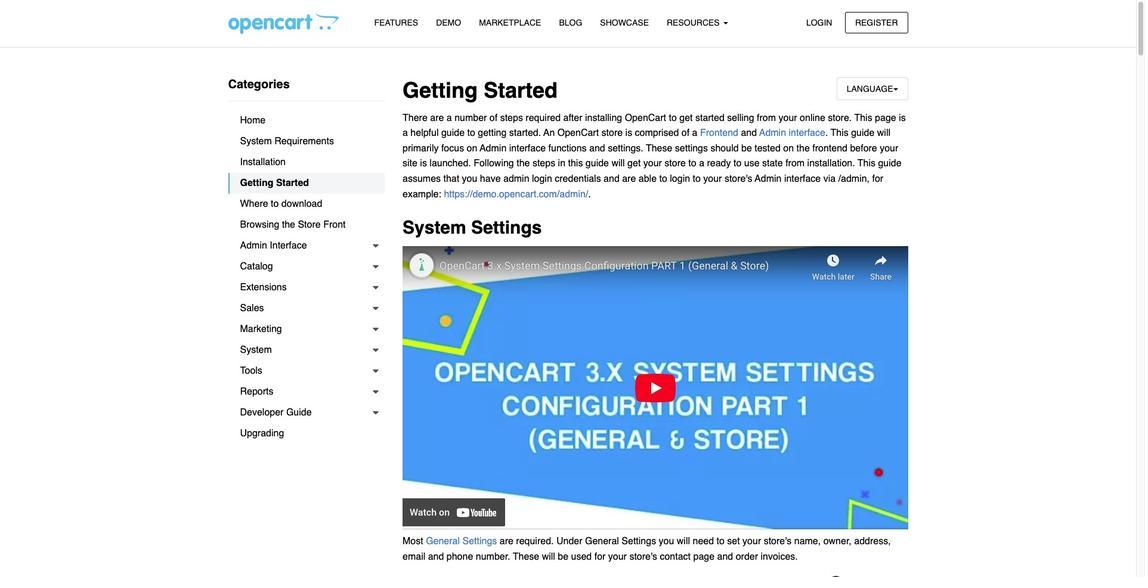 Task type: locate. For each thing, give the bounding box(es) containing it.
these down the comprised at the right top
[[646, 143, 673, 154]]

a left ready
[[699, 158, 705, 169]]

store's up invoices.
[[764, 536, 792, 547]]

guide
[[441, 128, 465, 139], [851, 128, 875, 139], [586, 158, 609, 169], [878, 158, 902, 169]]

0 horizontal spatial login
[[532, 174, 552, 184]]

2 login from the left
[[670, 174, 690, 184]]

2 vertical spatial is
[[420, 158, 427, 169]]

0 vertical spatial store
[[602, 128, 623, 139]]

settings up setting general tab image
[[622, 536, 656, 547]]

1 vertical spatial started
[[276, 178, 309, 189]]

0 horizontal spatial from
[[757, 113, 776, 123]]

you inside are required. under general settings you will need to set your store's name, owner, address, email and phone number. these will be used for your store's contact page and order invoices.
[[659, 536, 674, 547]]

be up use
[[742, 143, 752, 154]]

will down language popup button
[[877, 128, 891, 139]]

this down store.
[[831, 128, 849, 139]]

settings down https://demo.opencart.com/admin/
[[471, 217, 542, 238]]

1 vertical spatial from
[[786, 158, 805, 169]]

to
[[669, 113, 677, 123], [467, 128, 475, 139], [689, 158, 697, 169], [734, 158, 742, 169], [659, 174, 667, 184], [693, 174, 701, 184], [271, 199, 279, 209], [717, 536, 725, 547]]

a left number
[[447, 113, 452, 123]]

steps up started. at the top left
[[500, 113, 523, 123]]

0 horizontal spatial the
[[282, 220, 295, 230]]

1 horizontal spatial on
[[783, 143, 794, 154]]

started.
[[509, 128, 541, 139]]

0 horizontal spatial on
[[467, 143, 477, 154]]

the left store
[[282, 220, 295, 230]]

get
[[680, 113, 693, 123], [628, 158, 641, 169]]

sales
[[240, 303, 264, 314]]

admin down "state"
[[755, 174, 782, 184]]

of
[[490, 113, 498, 123], [682, 128, 690, 139]]

1 vertical spatial get
[[628, 158, 641, 169]]

opencart up the comprised at the right top
[[625, 113, 666, 123]]

you
[[462, 174, 477, 184], [659, 536, 674, 547]]

1 vertical spatial these
[[513, 552, 539, 563]]

. up frontend
[[826, 128, 828, 139]]

login right "able"
[[670, 174, 690, 184]]

admin up catalog
[[240, 240, 267, 251]]

1 vertical spatial are
[[622, 174, 636, 184]]

of up getting
[[490, 113, 498, 123]]

0 horizontal spatial is
[[420, 158, 427, 169]]

1 horizontal spatial login
[[670, 174, 690, 184]]

for
[[872, 174, 884, 184], [595, 552, 606, 563]]

0 vertical spatial system
[[240, 136, 272, 147]]

after
[[563, 113, 583, 123]]

for inside /admin, for example:
[[872, 174, 884, 184]]

1 horizontal spatial the
[[517, 158, 530, 169]]

0 vertical spatial from
[[757, 113, 776, 123]]

general up used
[[585, 536, 619, 547]]

1 horizontal spatial of
[[682, 128, 690, 139]]

the up "admin"
[[517, 158, 530, 169]]

0 vertical spatial for
[[872, 174, 884, 184]]

. this guide will primarily focus on admin interface functions and settings. these settings should be tested on the frontend before your site is launched. following the steps in this guide will get your store to a ready to use state from installation. this guide assumes that you have admin login credentials and are able to login to your store's admin interface via
[[403, 128, 902, 184]]

store down installing on the right top of the page
[[602, 128, 623, 139]]

the
[[797, 143, 810, 154], [517, 158, 530, 169], [282, 220, 295, 230]]

get left started
[[680, 113, 693, 123]]

0 vertical spatial these
[[646, 143, 673, 154]]

you inside '. this guide will primarily focus on admin interface functions and settings. these settings should be tested on the frontend before your site is launched. following the steps in this guide will get your store to a ready to use state from installation. this guide assumes that you have admin login credentials and are able to login to your store's admin interface via'
[[462, 174, 477, 184]]

for right used
[[595, 552, 606, 563]]

be
[[742, 143, 752, 154], [558, 552, 569, 563]]

for inside are required. under general settings you will need to set your store's name, owner, address, email and phone number. these will be used for your store's contact page and order invoices.
[[595, 552, 606, 563]]

opencart down after
[[558, 128, 599, 139]]

started up required
[[484, 78, 558, 103]]

resources link
[[658, 13, 737, 33]]

interface down online
[[789, 128, 826, 139]]

features
[[374, 18, 418, 27]]

0 vertical spatial interface
[[789, 128, 826, 139]]

1 horizontal spatial are
[[500, 536, 514, 547]]

will
[[877, 128, 891, 139], [612, 158, 625, 169], [677, 536, 690, 547], [542, 552, 555, 563]]

1 vertical spatial for
[[595, 552, 606, 563]]

0 horizontal spatial these
[[513, 552, 539, 563]]

1 vertical spatial getting
[[240, 178, 274, 189]]

0 vertical spatial page
[[875, 113, 896, 123]]

1 vertical spatial system
[[403, 217, 466, 238]]

your right used
[[608, 552, 627, 563]]

the down admin interface link
[[797, 143, 810, 154]]

0 vertical spatial be
[[742, 143, 752, 154]]

1 horizontal spatial page
[[875, 113, 896, 123]]

store inside '. this guide will primarily focus on admin interface functions and settings. these settings should be tested on the frontend before your site is launched. following the steps in this guide will get your store to a ready to use state from installation. this guide assumes that you have admin login credentials and are able to login to your store's admin interface via'
[[665, 158, 686, 169]]

is down language popup button
[[899, 113, 906, 123]]

get inside '. this guide will primarily focus on admin interface functions and settings. these settings should be tested on the frontend before your site is launched. following the steps in this guide will get your store to a ready to use state from installation. this guide assumes that you have admin login credentials and are able to login to your store's admin interface via'
[[628, 158, 641, 169]]

1 vertical spatial is
[[626, 128, 632, 139]]

0 vertical spatial get
[[680, 113, 693, 123]]

1 vertical spatial page
[[693, 552, 715, 563]]

interface left "via" in the right of the page
[[784, 174, 821, 184]]

marketplace link
[[470, 13, 550, 33]]

2 vertical spatial store's
[[630, 552, 657, 563]]

0 horizontal spatial .
[[588, 189, 591, 200]]

1 horizontal spatial general
[[585, 536, 619, 547]]

on right focus
[[467, 143, 477, 154]]

2 horizontal spatial store's
[[764, 536, 792, 547]]

1 horizontal spatial store's
[[725, 174, 753, 184]]

0 horizontal spatial opencart
[[558, 128, 599, 139]]

example:
[[403, 189, 441, 200]]

1 horizontal spatial store
[[665, 158, 686, 169]]

2 vertical spatial system
[[240, 345, 272, 356]]

from
[[757, 113, 776, 123], [786, 158, 805, 169]]

started
[[484, 78, 558, 103], [276, 178, 309, 189]]

be down the under
[[558, 552, 569, 563]]

store's up setting general tab image
[[630, 552, 657, 563]]

to inside are required. under general settings you will need to set your store's name, owner, address, email and phone number. these will be used for your store's contact page and order invoices.
[[717, 536, 725, 547]]

on down admin interface link
[[783, 143, 794, 154]]

admin
[[759, 128, 786, 139], [480, 143, 507, 154], [755, 174, 782, 184], [240, 240, 267, 251]]

0 vertical spatial opencart
[[625, 113, 666, 123]]

from right "state"
[[786, 158, 805, 169]]

guide up focus
[[441, 128, 465, 139]]

demo
[[436, 18, 461, 27]]

0 vertical spatial store's
[[725, 174, 753, 184]]

are
[[430, 113, 444, 123], [622, 174, 636, 184], [500, 536, 514, 547]]

0 vertical spatial getting started
[[403, 78, 558, 103]]

opencart
[[625, 113, 666, 123], [558, 128, 599, 139]]

getting started
[[403, 78, 558, 103], [240, 178, 309, 189]]

0 horizontal spatial getting started
[[240, 178, 309, 189]]

requirements
[[275, 136, 334, 147]]

1 vertical spatial store's
[[764, 536, 792, 547]]

/admin, for example:
[[403, 174, 884, 200]]

settings inside are required. under general settings you will need to set your store's name, owner, address, email and phone number. these will be used for your store's contact page and order invoices.
[[622, 536, 656, 547]]

state
[[762, 158, 783, 169]]

page inside are required. under general settings you will need to set your store's name, owner, address, email and phone number. these will be used for your store's contact page and order invoices.
[[693, 552, 715, 563]]

blog
[[559, 18, 582, 27]]

and
[[741, 128, 757, 139], [589, 143, 605, 154], [604, 174, 620, 184], [428, 552, 444, 563], [717, 552, 733, 563]]

system
[[240, 136, 272, 147], [403, 217, 466, 238], [240, 345, 272, 356]]

will down settings. on the top right
[[612, 158, 625, 169]]

helpful
[[411, 128, 439, 139]]

page inside there are a number of steps required after installing opencart to get started selling from your online store. this page is a helpful guide to getting started. an opencart store is comprised of a
[[875, 113, 896, 123]]

general
[[426, 536, 460, 547], [585, 536, 619, 547]]

0 horizontal spatial you
[[462, 174, 477, 184]]

store down settings
[[665, 158, 686, 169]]

0 horizontal spatial store
[[602, 128, 623, 139]]

of up settings
[[682, 128, 690, 139]]

getting up where
[[240, 178, 274, 189]]

admin up the 'following'
[[480, 143, 507, 154]]

1 horizontal spatial steps
[[533, 158, 555, 169]]

getting started up number
[[403, 78, 558, 103]]

extensions link
[[228, 277, 385, 298]]

interface down started. at the top left
[[509, 143, 546, 154]]

0 vertical spatial .
[[826, 128, 828, 139]]

. down credentials
[[588, 189, 591, 200]]

0 horizontal spatial general
[[426, 536, 460, 547]]

0 vertical spatial steps
[[500, 113, 523, 123]]

are up helpful
[[430, 113, 444, 123]]

you right that
[[462, 174, 477, 184]]

settings up number.
[[463, 536, 497, 547]]

steps
[[500, 113, 523, 123], [533, 158, 555, 169]]

1 horizontal spatial be
[[742, 143, 752, 154]]

0 horizontal spatial be
[[558, 552, 569, 563]]

started up download
[[276, 178, 309, 189]]

0 vertical spatial are
[[430, 113, 444, 123]]

language
[[847, 84, 893, 94]]

where to download
[[240, 199, 322, 209]]

1 horizontal spatial get
[[680, 113, 693, 123]]

system settings
[[403, 217, 542, 238]]

0 vertical spatial you
[[462, 174, 477, 184]]

this down before
[[858, 158, 876, 169]]

guide
[[286, 407, 312, 418]]

0 horizontal spatial of
[[490, 113, 498, 123]]

browsing the store front link
[[228, 215, 385, 236]]

2 general from the left
[[585, 536, 619, 547]]

are required. under general settings you will need to set your store's name, owner, address, email and phone number. these will be used for your store's contact page and order invoices.
[[403, 536, 891, 563]]

frontend
[[700, 128, 739, 139]]

frontend link
[[700, 128, 741, 139]]

to inside where to download link
[[271, 199, 279, 209]]

admin
[[503, 174, 529, 184]]

getting started up where to download
[[240, 178, 309, 189]]

have
[[480, 174, 501, 184]]

1 horizontal spatial from
[[786, 158, 805, 169]]

reports
[[240, 387, 274, 397]]

0 vertical spatial this
[[855, 113, 873, 123]]

0 horizontal spatial for
[[595, 552, 606, 563]]

1 horizontal spatial you
[[659, 536, 674, 547]]

/admin,
[[838, 174, 870, 184]]

guide up before
[[851, 128, 875, 139]]

interface
[[789, 128, 826, 139], [509, 143, 546, 154], [784, 174, 821, 184]]

1 vertical spatial store
[[665, 158, 686, 169]]

system requirements link
[[228, 131, 385, 152]]

these
[[646, 143, 673, 154], [513, 552, 539, 563]]

browsing the store front
[[240, 220, 346, 230]]

1 vertical spatial getting started
[[240, 178, 309, 189]]

1 horizontal spatial getting started
[[403, 78, 558, 103]]

system up tools
[[240, 345, 272, 356]]

2 vertical spatial are
[[500, 536, 514, 547]]

system for system settings
[[403, 217, 466, 238]]

email
[[403, 552, 425, 563]]

0 vertical spatial started
[[484, 78, 558, 103]]

this inside there are a number of steps required after installing opencart to get started selling from your online store. this page is a helpful guide to getting started. an opencart store is comprised of a
[[855, 113, 873, 123]]

download
[[281, 199, 322, 209]]

from inside '. this guide will primarily focus on admin interface functions and settings. these settings should be tested on the frontend before your site is launched. following the steps in this guide will get your store to a ready to use state from installation. this guide assumes that you have admin login credentials and are able to login to your store's admin interface via'
[[786, 158, 805, 169]]

page down need
[[693, 552, 715, 563]]

admin interface link
[[759, 128, 826, 139]]

and down selling
[[741, 128, 757, 139]]

launched.
[[430, 158, 471, 169]]

2 horizontal spatial are
[[622, 174, 636, 184]]

settings
[[471, 217, 542, 238], [463, 536, 497, 547], [622, 536, 656, 547]]

there
[[403, 113, 428, 123]]

are left "able"
[[622, 174, 636, 184]]

page down language popup button
[[875, 113, 896, 123]]

catalog link
[[228, 257, 385, 277]]

getting started inside 'link'
[[240, 178, 309, 189]]

2 horizontal spatial is
[[899, 113, 906, 123]]

0 horizontal spatial started
[[276, 178, 309, 189]]

an
[[544, 128, 555, 139]]

1 vertical spatial you
[[659, 536, 674, 547]]

2 vertical spatial interface
[[784, 174, 821, 184]]

system down home
[[240, 136, 272, 147]]

login right "admin"
[[532, 174, 552, 184]]

system down example: on the top of the page
[[403, 217, 466, 238]]

store
[[602, 128, 623, 139], [665, 158, 686, 169]]

0 horizontal spatial steps
[[500, 113, 523, 123]]

2 horizontal spatial the
[[797, 143, 810, 154]]

be inside are required. under general settings you will need to set your store's name, owner, address, email and phone number. these will be used for your store's contact page and order invoices.
[[558, 552, 569, 563]]

store's down use
[[725, 174, 753, 184]]

general up phone
[[426, 536, 460, 547]]

guide inside there are a number of steps required after installing opencart to get started selling from your online store. this page is a helpful guide to getting started. an opencart store is comprised of a
[[441, 128, 465, 139]]

0 horizontal spatial page
[[693, 552, 715, 563]]

is right site in the left top of the page
[[420, 158, 427, 169]]

1 horizontal spatial for
[[872, 174, 884, 184]]

a down there
[[403, 128, 408, 139]]

. inside '. this guide will primarily focus on admin interface functions and settings. these settings should be tested on the frontend before your site is launched. following the steps in this guide will get your store to a ready to use state from installation. this guide assumes that you have admin login credentials and are able to login to your store's admin interface via'
[[826, 128, 828, 139]]

is up settings. on the top right
[[626, 128, 632, 139]]

and left settings. on the top right
[[589, 143, 605, 154]]

for right /admin,
[[872, 174, 884, 184]]

getting up there
[[403, 78, 478, 103]]

are up number.
[[500, 536, 514, 547]]

your up admin interface link
[[779, 113, 797, 123]]

developer guide link
[[228, 403, 385, 424]]

0 horizontal spatial getting
[[240, 178, 274, 189]]

1 vertical spatial opencart
[[558, 128, 599, 139]]

resources
[[667, 18, 722, 27]]

this right store.
[[855, 113, 873, 123]]

from up frontend and admin interface at top
[[757, 113, 776, 123]]

1 horizontal spatial these
[[646, 143, 673, 154]]

you up contact
[[659, 536, 674, 547]]

steps left in
[[533, 158, 555, 169]]

0 horizontal spatial get
[[628, 158, 641, 169]]

before
[[850, 143, 877, 154]]

1 vertical spatial be
[[558, 552, 569, 563]]

1 horizontal spatial getting
[[403, 78, 478, 103]]

get down settings. on the top right
[[628, 158, 641, 169]]

these down "required."
[[513, 552, 539, 563]]

is
[[899, 113, 906, 123], [626, 128, 632, 139], [420, 158, 427, 169]]

extensions
[[240, 282, 287, 293]]

1 horizontal spatial .
[[826, 128, 828, 139]]

1 vertical spatial steps
[[533, 158, 555, 169]]

0 horizontal spatial are
[[430, 113, 444, 123]]

store inside there are a number of steps required after installing opencart to get started selling from your online store. this page is a helpful guide to getting started. an opencart store is comprised of a
[[602, 128, 623, 139]]

selling
[[727, 113, 754, 123]]



Task type: vqa. For each thing, say whether or not it's contained in the screenshot.
to see what fields are required. After the language is saved there, the language name will appear in the language list under Localisation>Language.
no



Task type: describe. For each thing, give the bounding box(es) containing it.
focus
[[441, 143, 464, 154]]

0 vertical spatial the
[[797, 143, 810, 154]]

1 on from the left
[[467, 143, 477, 154]]

1 horizontal spatial started
[[484, 78, 558, 103]]

system for system
[[240, 345, 272, 356]]

tested
[[755, 143, 781, 154]]

1 vertical spatial this
[[831, 128, 849, 139]]

1 vertical spatial of
[[682, 128, 690, 139]]

steps inside there are a number of steps required after installing opencart to get started selling from your online store. this page is a helpful guide to getting started. an opencart store is comprised of a
[[500, 113, 523, 123]]

that
[[444, 174, 459, 184]]

categories
[[228, 78, 290, 91]]

general settings link
[[426, 536, 497, 547]]

and down set
[[717, 552, 733, 563]]

tools link
[[228, 361, 385, 382]]

login link
[[796, 12, 843, 33]]

1 vertical spatial interface
[[509, 143, 546, 154]]

where to download link
[[228, 194, 385, 215]]

assumes
[[403, 174, 441, 184]]

sales link
[[228, 298, 385, 319]]

settings
[[675, 143, 708, 154]]

getting started link
[[228, 173, 385, 194]]

steps inside '. this guide will primarily focus on admin interface functions and settings. these settings should be tested on the frontend before your site is launched. following the steps in this guide will get your store to a ready to use state from installation. this guide assumes that you have admin login credentials and are able to login to your store's admin interface via'
[[533, 158, 555, 169]]

getting
[[478, 128, 507, 139]]

are inside '. this guide will primarily focus on admin interface functions and settings. these settings should be tested on the frontend before your site is launched. following the steps in this guide will get your store to a ready to use state from installation. this guide assumes that you have admin login credentials and are able to login to your store's admin interface via'
[[622, 174, 636, 184]]

where
[[240, 199, 268, 209]]

primarily
[[403, 143, 439, 154]]

2 vertical spatial the
[[282, 220, 295, 230]]

most
[[403, 536, 423, 547]]

admin up tested in the right top of the page
[[759, 128, 786, 139]]

used
[[571, 552, 592, 563]]

language button
[[837, 78, 908, 100]]

showcase
[[600, 18, 649, 27]]

browsing
[[240, 220, 279, 230]]

1 vertical spatial .
[[588, 189, 591, 200]]

2 vertical spatial this
[[858, 158, 876, 169]]

reports link
[[228, 382, 385, 403]]

https://demo.opencart.com/admin/
[[444, 189, 588, 200]]

need
[[693, 536, 714, 547]]

be inside '. this guide will primarily focus on admin interface functions and settings. these settings should be tested on the frontend before your site is launched. following the steps in this guide will get your store to a ready to use state from installation. this guide assumes that you have admin login credentials and are able to login to your store's admin interface via'
[[742, 143, 752, 154]]

developer
[[240, 407, 284, 418]]

and down most general settings
[[428, 552, 444, 563]]

are inside are required. under general settings you will need to set your store's name, owner, address, email and phone number. these will be used for your store's contact page and order invoices.
[[500, 536, 514, 547]]

system requirements
[[240, 136, 334, 147]]

1 horizontal spatial is
[[626, 128, 632, 139]]

will down "required."
[[542, 552, 555, 563]]

are inside there are a number of steps required after installing opencart to get started selling from your online store. this page is a helpful guide to getting started. an opencart store is comprised of a
[[430, 113, 444, 123]]

features link
[[365, 13, 427, 33]]

should
[[711, 143, 739, 154]]

developer guide
[[240, 407, 312, 418]]

a inside '. this guide will primarily focus on admin interface functions and settings. these settings should be tested on the frontend before your site is launched. following the steps in this guide will get your store to a ready to use state from installation. this guide assumes that you have admin login credentials and are able to login to your store's admin interface via'
[[699, 158, 705, 169]]

interface
[[270, 240, 307, 251]]

marketing
[[240, 324, 282, 335]]

guide right this
[[586, 158, 609, 169]]

and down settings. on the top right
[[604, 174, 620, 184]]

site
[[403, 158, 418, 169]]

number
[[455, 113, 487, 123]]

your right before
[[880, 143, 899, 154]]

your down ready
[[704, 174, 722, 184]]

tools
[[240, 366, 262, 376]]

your up order
[[743, 536, 761, 547]]

store's inside '. this guide will primarily focus on admin interface functions and settings. these settings should be tested on the frontend before your site is launched. following the steps in this guide will get your store to a ready to use state from installation. this guide assumes that you have admin login credentials and are able to login to your store's admin interface via'
[[725, 174, 753, 184]]

1 login from the left
[[532, 174, 552, 184]]

under
[[557, 536, 583, 547]]

following
[[474, 158, 514, 169]]

there are a number of steps required after installing opencart to get started selling from your online store. this page is a helpful guide to getting started. an opencart store is comprised of a
[[403, 113, 906, 139]]

getting inside 'link'
[[240, 178, 274, 189]]

register
[[855, 18, 898, 27]]

set
[[727, 536, 740, 547]]

setting general tab image
[[403, 573, 908, 577]]

home link
[[228, 110, 385, 131]]

1 general from the left
[[426, 536, 460, 547]]

from inside there are a number of steps required after installing opencart to get started selling from your online store. this page is a helpful guide to getting started. an opencart store is comprised of a
[[757, 113, 776, 123]]

via
[[824, 174, 836, 184]]

installing
[[585, 113, 622, 123]]

a up settings
[[692, 128, 698, 139]]

comprised
[[635, 128, 679, 139]]

installation
[[240, 157, 286, 168]]

1 vertical spatial the
[[517, 158, 530, 169]]

0 vertical spatial of
[[490, 113, 498, 123]]

general inside are required. under general settings you will need to set your store's name, owner, address, email and phone number. these will be used for your store's contact page and order invoices.
[[585, 536, 619, 547]]

invoices.
[[761, 552, 798, 563]]

required
[[526, 113, 561, 123]]

frontend
[[813, 143, 848, 154]]

use
[[744, 158, 760, 169]]

system for system requirements
[[240, 136, 272, 147]]

address,
[[854, 536, 891, 547]]

1 horizontal spatial opencart
[[625, 113, 666, 123]]

this
[[568, 158, 583, 169]]

these inside '. this guide will primarily focus on admin interface functions and settings. these settings should be tested on the frontend before your site is launched. following the steps in this guide will get your store to a ready to use state from installation. this guide assumes that you have admin login credentials and are able to login to your store's admin interface via'
[[646, 143, 673, 154]]

functions
[[549, 143, 587, 154]]

started
[[696, 113, 725, 123]]

0 vertical spatial is
[[899, 113, 906, 123]]

in
[[558, 158, 566, 169]]

installation link
[[228, 152, 385, 173]]

started inside 'link'
[[276, 178, 309, 189]]

marketplace
[[479, 18, 541, 27]]

0 vertical spatial getting
[[403, 78, 478, 103]]

required.
[[516, 536, 554, 547]]

marketing link
[[228, 319, 385, 340]]

owner,
[[824, 536, 852, 547]]

most general settings
[[403, 536, 497, 547]]

credentials
[[555, 174, 601, 184]]

your up "able"
[[644, 158, 662, 169]]

installation.
[[807, 158, 855, 169]]

store
[[298, 220, 321, 230]]

get inside there are a number of steps required after installing opencart to get started selling from your online store. this page is a helpful guide to getting started. an opencart store is comprised of a
[[680, 113, 693, 123]]

these inside are required. under general settings you will need to set your store's name, owner, address, email and phone number. these will be used for your store's contact page and order invoices.
[[513, 552, 539, 563]]

0 horizontal spatial store's
[[630, 552, 657, 563]]

number.
[[476, 552, 510, 563]]

opencart - open source shopping cart solution image
[[228, 13, 339, 34]]

guide right installation.
[[878, 158, 902, 169]]

will up contact
[[677, 536, 690, 547]]

2 on from the left
[[783, 143, 794, 154]]

blog link
[[550, 13, 591, 33]]

ready
[[707, 158, 731, 169]]

system link
[[228, 340, 385, 361]]

your inside there are a number of steps required after installing opencart to get started selling from your online store. this page is a helpful guide to getting started. an opencart store is comprised of a
[[779, 113, 797, 123]]

phone
[[447, 552, 473, 563]]

able
[[639, 174, 657, 184]]

register link
[[845, 12, 908, 33]]

online
[[800, 113, 826, 123]]

showcase link
[[591, 13, 658, 33]]

settings.
[[608, 143, 644, 154]]

upgrading link
[[228, 424, 385, 444]]

demo link
[[427, 13, 470, 33]]

is inside '. this guide will primarily focus on admin interface functions and settings. these settings should be tested on the frontend before your site is launched. following the steps in this guide will get your store to a ready to use state from installation. this guide assumes that you have admin login credentials and are able to login to your store's admin interface via'
[[420, 158, 427, 169]]



